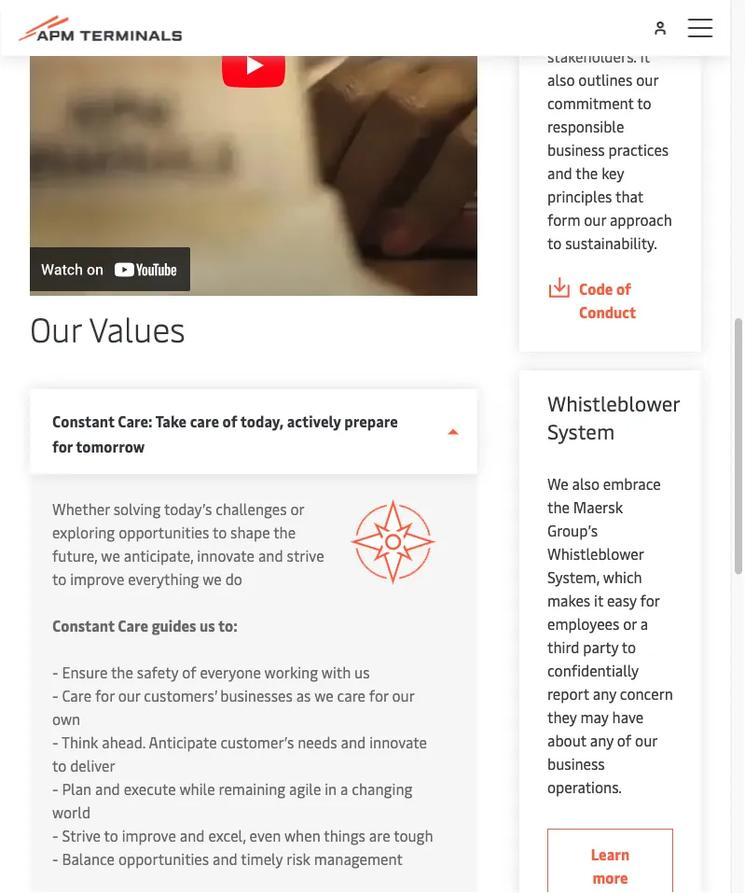 Task type: vqa. For each thing, say whether or not it's contained in the screenshot.
the bottommost angeles
no



Task type: locate. For each thing, give the bounding box(es) containing it.
0 horizontal spatial our
[[118, 686, 140, 706]]

- up own
[[52, 686, 58, 706]]

2 whistleblower from the top
[[548, 544, 644, 564]]

for right easy
[[641, 590, 660, 611]]

us right with in the left of the page
[[355, 662, 370, 682]]

innovate up do
[[197, 546, 255, 566]]

1 whistleblower from the top
[[548, 389, 681, 417]]

for inside we also embrace the maersk group's whistleblower system, which makes it easy for employees or a third party to confidentially report any concern they may have about any of our business operations.
[[641, 590, 660, 611]]

0 horizontal spatial innovate
[[197, 546, 255, 566]]

of inside constant care: take care of today, actively prepare for tomorrow
[[223, 411, 238, 431]]

0 vertical spatial whistleblower
[[548, 389, 681, 417]]

the up strive
[[274, 522, 296, 542]]

whistleblower inside we also embrace the maersk group's whistleblower system, which makes it easy for employees or a third party to confidentially report any concern they may have about any of our business operations.
[[548, 544, 644, 564]]

innovate up 'changing'
[[370, 732, 427, 752]]

for left tomorrow
[[52, 436, 73, 457]]

2 vertical spatial the
[[111, 662, 133, 682]]

are
[[370, 826, 391, 846]]

improve down 'future,'
[[70, 569, 124, 589]]

exploring
[[52, 522, 115, 542]]

of down have
[[618, 731, 632, 751]]

care down with in the left of the page
[[338, 686, 366, 706]]

5 - from the top
[[52, 826, 58, 846]]

any down may
[[591, 731, 614, 751]]

constant care: take care of today, actively prepare for tomorrow
[[52, 411, 398, 457]]

4 - from the top
[[52, 779, 58, 799]]

improve
[[70, 569, 124, 589], [122, 826, 176, 846]]

- left balance
[[52, 849, 58, 869]]

take
[[156, 411, 187, 431]]

improve down execute
[[122, 826, 176, 846]]

own
[[52, 709, 81, 729]]

a
[[641, 614, 649, 634], [341, 779, 349, 799]]

to up plan
[[52, 756, 67, 776]]

balance
[[62, 849, 115, 869]]

improve inside the whether solving today's challenges or exploring opportunities to shape the future, we anticipate, innovate and strive to improve everything we do
[[70, 569, 124, 589]]

us
[[200, 616, 215, 636], [355, 662, 370, 682]]

constant inside constant care: take care of today, actively prepare for tomorrow
[[52, 411, 115, 431]]

or down easy
[[624, 614, 638, 634]]

0 horizontal spatial care
[[190, 411, 219, 431]]

and right needs
[[341, 732, 366, 752]]

- left think
[[52, 732, 58, 752]]

and
[[259, 546, 283, 566], [341, 732, 366, 752], [95, 779, 120, 799], [180, 826, 205, 846], [213, 849, 238, 869]]

0 vertical spatial opportunities
[[119, 522, 209, 542]]

opportunities inside the - ensure the safety of everyone working with us - care for our customers' businesses as we care for our own - think ahead. anticipate customer's needs and innovate to deliver - plan and execute while remaining agile in a changing world - strive to improve and excel, even when things are tough - balance opportunities and timely risk management
[[119, 849, 209, 869]]

a inside we also embrace the maersk group's whistleblower system, which makes it easy for employees or a third party to confidentially report any concern they may have about any of our business operations.
[[641, 614, 649, 634]]

1 vertical spatial care
[[62, 686, 92, 706]]

contant care image
[[350, 498, 441, 588]]

any up may
[[594, 684, 617, 704]]

care
[[118, 616, 149, 636], [62, 686, 92, 706]]

0 vertical spatial improve
[[70, 569, 124, 589]]

the
[[548, 497, 570, 517], [274, 522, 296, 542], [111, 662, 133, 682]]

risk
[[287, 849, 311, 869]]

constant up tomorrow
[[52, 411, 115, 431]]

of
[[617, 279, 632, 299], [223, 411, 238, 431], [182, 662, 197, 682], [618, 731, 632, 751]]

deliver
[[70, 756, 116, 776]]

agile
[[290, 779, 322, 799]]

2 horizontal spatial we
[[315, 686, 334, 706]]

2 vertical spatial we
[[315, 686, 334, 706]]

whistleblower up system,
[[548, 544, 644, 564]]

0 horizontal spatial a
[[341, 779, 349, 799]]

future,
[[52, 546, 98, 566]]

1 vertical spatial improve
[[122, 826, 176, 846]]

0 vertical spatial the
[[548, 497, 570, 517]]

our inside we also embrace the maersk group's whistleblower system, which makes it easy for employees or a third party to confidentially report any concern they may have about any of our business operations.
[[636, 731, 658, 751]]

- left plan
[[52, 779, 58, 799]]

1 vertical spatial the
[[274, 522, 296, 542]]

we down exploring at left bottom
[[101, 546, 120, 566]]

whistleblower up "system"
[[548, 389, 681, 417]]

we
[[548, 474, 569, 494]]

it
[[595, 590, 604, 611]]

solving
[[114, 499, 161, 519]]

1 horizontal spatial innovate
[[370, 732, 427, 752]]

whether
[[52, 499, 110, 519]]

anticipate,
[[124, 546, 194, 566]]

have
[[613, 707, 644, 727]]

with
[[322, 662, 351, 682]]

us left to:
[[200, 616, 215, 636]]

everything
[[128, 569, 199, 589]]

6 - from the top
[[52, 849, 58, 869]]

the down we
[[548, 497, 570, 517]]

2 - from the top
[[52, 686, 58, 706]]

or inside the whether solving today's challenges or exploring opportunities to shape the future, we anticipate, innovate and strive to improve everything we do
[[291, 499, 304, 519]]

1 vertical spatial opportunities
[[119, 849, 209, 869]]

a down which
[[641, 614, 649, 634]]

actively
[[287, 411, 341, 431]]

1 vertical spatial care
[[338, 686, 366, 706]]

customer's
[[221, 732, 294, 752]]

2 constant from the top
[[52, 616, 115, 636]]

opportunities down excel,
[[119, 849, 209, 869]]

anticipate
[[149, 732, 217, 752]]

of right code
[[617, 279, 632, 299]]

or inside we also embrace the maersk group's whistleblower system, which makes it easy for employees or a third party to confidentially report any concern they may have about any of our business operations.
[[624, 614, 638, 634]]

1 vertical spatial innovate
[[370, 732, 427, 752]]

code of conduct
[[580, 279, 637, 322]]

1 horizontal spatial a
[[641, 614, 649, 634]]

for down the ensure
[[95, 686, 115, 706]]

constant up the ensure
[[52, 616, 115, 636]]

our
[[118, 686, 140, 706], [393, 686, 415, 706], [636, 731, 658, 751]]

of up customers'
[[182, 662, 197, 682]]

opportunities
[[119, 522, 209, 542], [119, 849, 209, 869]]

today's
[[164, 499, 212, 519]]

for
[[52, 436, 73, 457], [641, 590, 660, 611], [95, 686, 115, 706], [370, 686, 389, 706]]

0 vertical spatial care
[[190, 411, 219, 431]]

remaining
[[219, 779, 286, 799]]

or
[[291, 499, 304, 519], [624, 614, 638, 634]]

1 vertical spatial we
[[203, 569, 222, 589]]

0 horizontal spatial or
[[291, 499, 304, 519]]

safety
[[137, 662, 179, 682]]

we also embrace the maersk group's whistleblower system, which makes it easy for employees or a third party to confidentially report any concern they may have about any of our business operations.
[[548, 474, 674, 797]]

a right in
[[341, 779, 349, 799]]

the left safety
[[111, 662, 133, 682]]

we inside the - ensure the safety of everyone working with us - care for our customers' businesses as we care for our own - think ahead. anticipate customer's needs and innovate to deliver - plan and execute while remaining agile in a changing world - strive to improve and excel, even when things are tough - balance opportunities and timely risk management
[[315, 686, 334, 706]]

whether solving today's challenges or exploring opportunities to shape the future, we anticipate, innovate and strive to improve everything we do
[[52, 499, 325, 589]]

or right challenges at left
[[291, 499, 304, 519]]

- ensure the safety of everyone working with us - care for our customers' businesses as we care for our own - think ahead. anticipate customer's needs and innovate to deliver - plan and execute while remaining agile in a changing world - strive to improve and excel, even when things are tough - balance opportunities and timely risk management
[[52, 662, 434, 869]]

1 constant from the top
[[52, 411, 115, 431]]

opportunities up "anticipate,"
[[119, 522, 209, 542]]

we left do
[[203, 569, 222, 589]]

1 vertical spatial whistleblower
[[548, 544, 644, 564]]

care
[[190, 411, 219, 431], [338, 686, 366, 706]]

we
[[101, 546, 120, 566], [203, 569, 222, 589], [315, 686, 334, 706]]

tough
[[394, 826, 434, 846]]

1 vertical spatial a
[[341, 779, 349, 799]]

prepare
[[345, 411, 398, 431]]

1 horizontal spatial care
[[338, 686, 366, 706]]

0 vertical spatial constant
[[52, 411, 115, 431]]

values
[[89, 306, 186, 351]]

and down shape
[[259, 546, 283, 566]]

more
[[593, 868, 629, 888]]

changing
[[352, 779, 413, 799]]

1 vertical spatial or
[[624, 614, 638, 634]]

they
[[548, 707, 578, 727]]

report
[[548, 684, 590, 704]]

the inside the - ensure the safety of everyone working with us - care for our customers' businesses as we care for our own - think ahead. anticipate customer's needs and innovate to deliver - plan and execute while remaining agile in a changing world - strive to improve and excel, even when things are tough - balance opportunities and timely risk management
[[111, 662, 133, 682]]

0 vertical spatial care
[[118, 616, 149, 636]]

- left strive
[[52, 826, 58, 846]]

0 horizontal spatial we
[[101, 546, 120, 566]]

care right take
[[190, 411, 219, 431]]

2 horizontal spatial our
[[636, 731, 658, 751]]

do
[[226, 569, 243, 589]]

innovate
[[197, 546, 255, 566], [370, 732, 427, 752]]

when
[[285, 826, 321, 846]]

to inside we also embrace the maersk group's whistleblower system, which makes it easy for employees or a third party to confidentially report any concern they may have about any of our business operations.
[[623, 637, 637, 657]]

embrace
[[604, 474, 662, 494]]

tomorrow
[[76, 436, 145, 457]]

may
[[581, 707, 609, 727]]

constant care: take care of today, actively prepare for tomorrow element
[[30, 474, 478, 893]]

1 vertical spatial constant
[[52, 616, 115, 636]]

1 horizontal spatial or
[[624, 614, 638, 634]]

working
[[265, 662, 318, 682]]

0 horizontal spatial care
[[62, 686, 92, 706]]

any
[[594, 684, 617, 704], [591, 731, 614, 751]]

1 horizontal spatial the
[[274, 522, 296, 542]]

for right 'as' on the bottom left
[[370, 686, 389, 706]]

opportunities inside the whether solving today's challenges or exploring opportunities to shape the future, we anticipate, innovate and strive to improve everything we do
[[119, 522, 209, 542]]

and down deliver
[[95, 779, 120, 799]]

learn more
[[592, 844, 630, 888]]

0 vertical spatial innovate
[[197, 546, 255, 566]]

0 vertical spatial a
[[641, 614, 649, 634]]

care left guides
[[118, 616, 149, 636]]

1 vertical spatial us
[[355, 662, 370, 682]]

care down the ensure
[[62, 686, 92, 706]]

challenges
[[216, 499, 287, 519]]

of left "today,"
[[223, 411, 238, 431]]

and left excel,
[[180, 826, 205, 846]]

whistleblower
[[548, 389, 681, 417], [548, 544, 644, 564]]

1 horizontal spatial us
[[355, 662, 370, 682]]

to
[[213, 522, 227, 542], [52, 569, 67, 589], [623, 637, 637, 657], [52, 756, 67, 776], [104, 826, 118, 846]]

to right the party
[[623, 637, 637, 657]]

execute
[[124, 779, 176, 799]]

0 vertical spatial or
[[291, 499, 304, 519]]

business
[[548, 754, 606, 774]]

also
[[573, 474, 600, 494]]

-
[[52, 662, 58, 682], [52, 686, 58, 706], [52, 732, 58, 752], [52, 779, 58, 799], [52, 826, 58, 846], [52, 849, 58, 869]]

0 horizontal spatial us
[[200, 616, 215, 636]]

2 horizontal spatial the
[[548, 497, 570, 517]]

we right 'as' on the bottom left
[[315, 686, 334, 706]]

- left the ensure
[[52, 662, 58, 682]]

0 horizontal spatial the
[[111, 662, 133, 682]]

for inside constant care: take care of today, actively prepare for tomorrow
[[52, 436, 73, 457]]

confidentially
[[548, 661, 639, 681]]

ensure
[[62, 662, 108, 682]]



Task type: describe. For each thing, give the bounding box(es) containing it.
conduct
[[580, 302, 637, 322]]

strive
[[287, 546, 325, 566]]

constant care guides us to:
[[52, 616, 238, 636]]

constant care: take care of today, actively prepare for tomorrow button
[[30, 389, 478, 474]]

innovate inside the - ensure the safety of everyone working with us - care for our customers' businesses as we care for our own - think ahead. anticipate customer's needs and innovate to deliver - plan and execute while remaining agile in a changing world - strive to improve and excel, even when things are tough - balance opportunities and timely risk management
[[370, 732, 427, 752]]

businesses
[[221, 686, 293, 706]]

customers'
[[144, 686, 217, 706]]

things
[[324, 826, 366, 846]]

employees
[[548, 614, 620, 634]]

about
[[548, 731, 587, 751]]

group's
[[548, 520, 598, 541]]

constant for constant care: take care of today, actively prepare for tomorrow
[[52, 411, 115, 431]]

our values
[[30, 306, 186, 351]]

in
[[325, 779, 337, 799]]

1 vertical spatial any
[[591, 731, 614, 751]]

world
[[52, 802, 91, 822]]

even
[[250, 826, 281, 846]]

today,
[[241, 411, 284, 431]]

of inside the - ensure the safety of everyone working with us - care for our customers' businesses as we care for our own - think ahead. anticipate customer's needs and innovate to deliver - plan and execute while remaining agile in a changing world - strive to improve and excel, even when things are tough - balance opportunities and timely risk management
[[182, 662, 197, 682]]

constant for constant care guides us to:
[[52, 616, 115, 636]]

needs
[[298, 732, 338, 752]]

guides
[[152, 616, 197, 636]]

while
[[180, 779, 215, 799]]

as
[[297, 686, 311, 706]]

whistleblower system
[[548, 389, 681, 445]]

learn
[[592, 844, 630, 865]]

which
[[604, 567, 643, 587]]

everyone
[[200, 662, 261, 682]]

care inside constant care: take care of today, actively prepare for tomorrow
[[190, 411, 219, 431]]

strive
[[62, 826, 101, 846]]

shape
[[231, 522, 270, 542]]

of inside we also embrace the maersk group's whistleblower system, which makes it easy for employees or a third party to confidentially report any concern they may have about any of our business operations.
[[618, 731, 632, 751]]

management
[[314, 849, 403, 869]]

a inside the - ensure the safety of everyone working with us - care for our customers' businesses as we care for our own - think ahead. anticipate customer's needs and innovate to deliver - plan and execute while remaining agile in a changing world - strive to improve and excel, even when things are tough - balance opportunities and timely risk management
[[341, 779, 349, 799]]

third
[[548, 637, 580, 657]]

innovate inside the whether solving today's challenges or exploring opportunities to shape the future, we anticipate, innovate and strive to improve everything we do
[[197, 546, 255, 566]]

easy
[[608, 590, 637, 611]]

code
[[580, 279, 614, 299]]

think
[[62, 732, 98, 752]]

system,
[[548, 567, 600, 587]]

system
[[548, 417, 615, 445]]

1 horizontal spatial we
[[203, 569, 222, 589]]

to left shape
[[213, 522, 227, 542]]

care inside the - ensure the safety of everyone working with us - care for our customers' businesses as we care for our own - think ahead. anticipate customer's needs and innovate to deliver - plan and execute while remaining agile in a changing world - strive to improve and excel, even when things are tough - balance opportunities and timely risk management
[[338, 686, 366, 706]]

to right strive
[[104, 826, 118, 846]]

0 vertical spatial any
[[594, 684, 617, 704]]

to down 'future,'
[[52, 569, 67, 589]]

our
[[30, 306, 82, 351]]

of inside code of conduct
[[617, 279, 632, 299]]

operations.
[[548, 777, 623, 797]]

0 vertical spatial us
[[200, 616, 215, 636]]

3 - from the top
[[52, 732, 58, 752]]

the inside the whether solving today's challenges or exploring opportunities to shape the future, we anticipate, innovate and strive to improve everything we do
[[274, 522, 296, 542]]

timely
[[241, 849, 283, 869]]

concern
[[621, 684, 674, 704]]

plan
[[62, 779, 92, 799]]

and down excel,
[[213, 849, 238, 869]]

code of conduct link
[[548, 277, 674, 324]]

party
[[584, 637, 619, 657]]

care inside the - ensure the safety of everyone working with us - care for our customers' businesses as we care for our own - think ahead. anticipate customer's needs and innovate to deliver - plan and execute while remaining agile in a changing world - strive to improve and excel, even when things are tough - balance opportunities and timely risk management
[[62, 686, 92, 706]]

1 - from the top
[[52, 662, 58, 682]]

and inside the whether solving today's challenges or exploring opportunities to shape the future, we anticipate, innovate and strive to improve everything we do
[[259, 546, 283, 566]]

care:
[[118, 411, 153, 431]]

the inside we also embrace the maersk group's whistleblower system, which makes it easy for employees or a third party to confidentially report any concern they may have about any of our business operations.
[[548, 497, 570, 517]]

0 vertical spatial we
[[101, 546, 120, 566]]

1 horizontal spatial care
[[118, 616, 149, 636]]

ahead.
[[102, 732, 146, 752]]

excel,
[[209, 826, 246, 846]]

makes
[[548, 590, 591, 611]]

learn more link
[[548, 829, 674, 893]]

maersk
[[574, 497, 624, 517]]

to:
[[218, 616, 238, 636]]

1 horizontal spatial our
[[393, 686, 415, 706]]

improve inside the - ensure the safety of everyone working with us - care for our customers' businesses as we care for our own - think ahead. anticipate customer's needs and innovate to deliver - plan and execute while remaining agile in a changing world - strive to improve and excel, even when things are tough - balance opportunities and timely risk management
[[122, 826, 176, 846]]

us inside the - ensure the safety of everyone working with us - care for our customers' businesses as we care for our own - think ahead. anticipate customer's needs and innovate to deliver - plan and execute while remaining agile in a changing world - strive to improve and excel, even when things are tough - balance opportunities and timely risk management
[[355, 662, 370, 682]]



